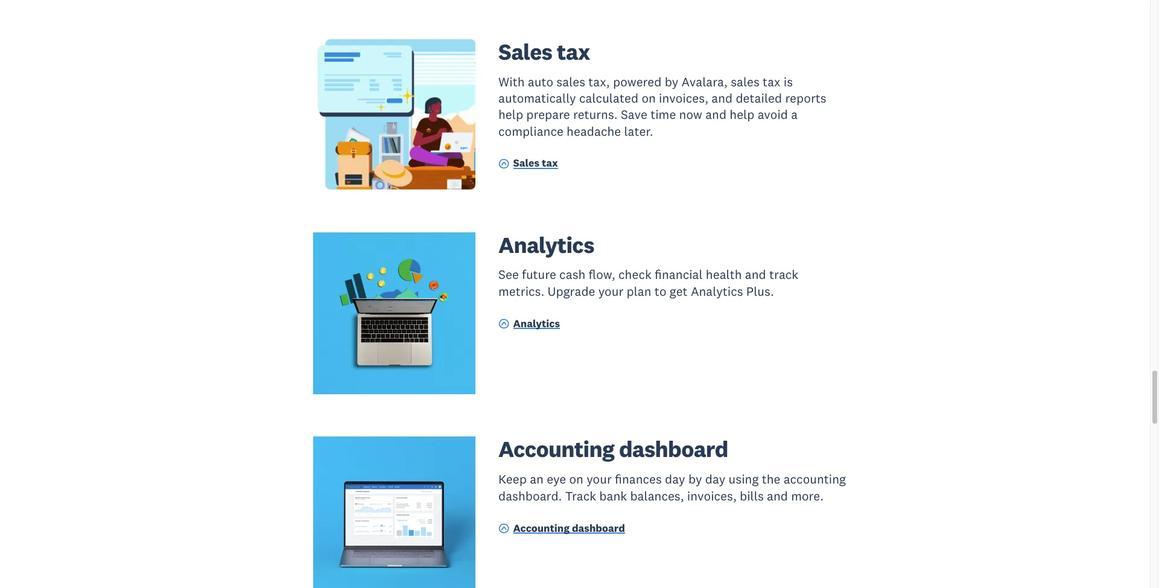 Task type: vqa. For each thing, say whether or not it's contained in the screenshot.
24/7 on the top left
no



Task type: describe. For each thing, give the bounding box(es) containing it.
headache
[[567, 123, 621, 139]]

later.
[[625, 123, 654, 139]]

balances,
[[631, 488, 684, 504]]

your inside keep an eye on your finances day by day using the accounting dashboard. track bank balances, invoices, bills and more.
[[587, 471, 612, 488]]

time
[[651, 106, 676, 123]]

powered
[[613, 74, 662, 90]]

now
[[680, 106, 703, 123]]

eye
[[547, 471, 567, 488]]

1 help from the left
[[499, 106, 524, 123]]

accounting
[[784, 471, 847, 488]]

and down 'avalara,'
[[712, 90, 733, 106]]

1 sales from the left
[[557, 74, 586, 90]]

track
[[770, 267, 799, 283]]

with
[[499, 74, 525, 90]]

future
[[522, 267, 557, 283]]

bank
[[600, 488, 627, 504]]

a
[[792, 106, 798, 123]]

sales inside 'button'
[[514, 157, 540, 170]]

0 vertical spatial sales
[[499, 37, 553, 66]]

your inside see future cash flow, check financial health and track metrics. upgrade your plan to get analytics plus.
[[599, 283, 624, 299]]

plus.
[[747, 283, 775, 299]]

keep an eye on your finances day by day using the accounting dashboard. track bank balances, invoices, bills and more.
[[499, 471, 847, 504]]

plan
[[627, 283, 652, 299]]

auto
[[528, 74, 554, 90]]

dashboard inside button
[[572, 521, 625, 535]]

check
[[619, 267, 652, 283]]

an
[[530, 471, 544, 488]]

invoices, inside keep an eye on your finances day by day using the accounting dashboard. track bank balances, invoices, bills and more.
[[688, 488, 737, 504]]

accounting inside button
[[514, 521, 570, 535]]

the
[[762, 471, 781, 488]]

to
[[655, 283, 667, 299]]

compliance
[[499, 123, 564, 139]]

2 sales from the left
[[731, 74, 760, 90]]

accounting dashboard button
[[499, 521, 625, 537]]

returns.
[[574, 106, 618, 123]]

0 vertical spatial accounting
[[499, 435, 615, 463]]

tax inside with auto sales tax, powered by avalara, sales tax is automatically calculated on invoices, and detailed reports help prepare returns. save time now and help avoid a compliance headache later.
[[763, 74, 781, 90]]

invoices, inside with auto sales tax, powered by avalara, sales tax is automatically calculated on invoices, and detailed reports help prepare returns. save time now and help avoid a compliance headache later.
[[659, 90, 709, 106]]

analytics button
[[499, 316, 560, 333]]



Task type: locate. For each thing, give the bounding box(es) containing it.
1 horizontal spatial help
[[730, 106, 755, 123]]

accounting up eye
[[499, 435, 615, 463]]

1 day from the left
[[665, 471, 686, 488]]

using
[[729, 471, 759, 488]]

upgrade
[[548, 283, 596, 299]]

dashboard
[[619, 435, 729, 463], [572, 521, 625, 535]]

day left using
[[706, 471, 726, 488]]

1 horizontal spatial on
[[642, 90, 656, 106]]

0 vertical spatial invoices,
[[659, 90, 709, 106]]

1 vertical spatial accounting dashboard
[[514, 521, 625, 535]]

prepare
[[527, 106, 570, 123]]

avoid
[[758, 106, 789, 123]]

day up balances,
[[665, 471, 686, 488]]

0 horizontal spatial by
[[665, 74, 679, 90]]

dashboard down bank
[[572, 521, 625, 535]]

0 vertical spatial dashboard
[[619, 435, 729, 463]]

reports
[[786, 90, 827, 106]]

keep
[[499, 471, 527, 488]]

1 vertical spatial invoices,
[[688, 488, 737, 504]]

by
[[665, 74, 679, 90], [689, 471, 703, 488]]

1 vertical spatial sales
[[514, 157, 540, 170]]

tax,
[[589, 74, 610, 90]]

1 vertical spatial your
[[587, 471, 612, 488]]

automatically
[[499, 90, 576, 106]]

0 horizontal spatial help
[[499, 106, 524, 123]]

1 vertical spatial analytics
[[691, 283, 744, 299]]

sales down "compliance"
[[514, 157, 540, 170]]

sales
[[557, 74, 586, 90], [731, 74, 760, 90]]

calculated
[[580, 90, 639, 106]]

and
[[712, 90, 733, 106], [706, 106, 727, 123], [746, 267, 767, 283], [767, 488, 789, 504]]

help down detailed
[[730, 106, 755, 123]]

metrics.
[[499, 283, 545, 299]]

more.
[[792, 488, 824, 504]]

on up track at the bottom of page
[[570, 471, 584, 488]]

financial
[[655, 267, 703, 283]]

sales tax up auto
[[499, 37, 590, 66]]

sales tax button
[[499, 156, 558, 173]]

0 vertical spatial analytics
[[499, 230, 595, 259]]

0 horizontal spatial day
[[665, 471, 686, 488]]

by left 'avalara,'
[[665, 74, 679, 90]]

help
[[499, 106, 524, 123], [730, 106, 755, 123]]

and down the
[[767, 488, 789, 504]]

accounting dashboard
[[499, 435, 729, 463], [514, 521, 625, 535]]

2 vertical spatial analytics
[[514, 317, 560, 330]]

your down flow,
[[599, 283, 624, 299]]

sales up detailed
[[731, 74, 760, 90]]

on down powered
[[642, 90, 656, 106]]

2 vertical spatial tax
[[542, 157, 558, 170]]

1 vertical spatial tax
[[763, 74, 781, 90]]

by inside keep an eye on your finances day by day using the accounting dashboard. track bank balances, invoices, bills and more.
[[689, 471, 703, 488]]

2 day from the left
[[706, 471, 726, 488]]

bills
[[740, 488, 764, 504]]

1 horizontal spatial by
[[689, 471, 703, 488]]

on inside keep an eye on your finances day by day using the accounting dashboard. track bank balances, invoices, bills and more.
[[570, 471, 584, 488]]

analytics up future
[[499, 230, 595, 259]]

your up bank
[[587, 471, 612, 488]]

and inside keep an eye on your finances day by day using the accounting dashboard. track bank balances, invoices, bills and more.
[[767, 488, 789, 504]]

invoices, down using
[[688, 488, 737, 504]]

analytics inside see future cash flow, check financial health and track metrics. upgrade your plan to get analytics plus.
[[691, 283, 744, 299]]

with auto sales tax, powered by avalara, sales tax is automatically calculated on invoices, and detailed reports help prepare returns. save time now and help avoid a compliance headache later.
[[499, 74, 827, 139]]

analytics down the 'metrics.'
[[514, 317, 560, 330]]

and inside see future cash flow, check financial health and track metrics. upgrade your plan to get analytics plus.
[[746, 267, 767, 283]]

sales tax inside 'button'
[[514, 157, 558, 170]]

0 vertical spatial by
[[665, 74, 679, 90]]

and right now
[[706, 106, 727, 123]]

by left using
[[689, 471, 703, 488]]

tax up tax,
[[557, 37, 590, 66]]

0 horizontal spatial on
[[570, 471, 584, 488]]

1 vertical spatial on
[[570, 471, 584, 488]]

your
[[599, 283, 624, 299], [587, 471, 612, 488]]

flow,
[[589, 267, 616, 283]]

see
[[499, 267, 519, 283]]

1 horizontal spatial day
[[706, 471, 726, 488]]

tax
[[557, 37, 590, 66], [763, 74, 781, 90], [542, 157, 558, 170]]

accounting dashboard inside accounting dashboard button
[[514, 521, 625, 535]]

0 vertical spatial sales tax
[[499, 37, 590, 66]]

analytics down health
[[691, 283, 744, 299]]

day
[[665, 471, 686, 488], [706, 471, 726, 488]]

0 vertical spatial tax
[[557, 37, 590, 66]]

1 horizontal spatial sales
[[731, 74, 760, 90]]

sales tax
[[499, 37, 590, 66], [514, 157, 558, 170]]

accounting dashboard down track at the bottom of page
[[514, 521, 625, 535]]

1 vertical spatial sales tax
[[514, 157, 558, 170]]

is
[[784, 74, 793, 90]]

accounting
[[499, 435, 615, 463], [514, 521, 570, 535]]

accounting dashboard up the finances
[[499, 435, 729, 463]]

1 vertical spatial dashboard
[[572, 521, 625, 535]]

0 vertical spatial your
[[599, 283, 624, 299]]

invoices, up now
[[659, 90, 709, 106]]

detailed
[[736, 90, 783, 106]]

on inside with auto sales tax, powered by avalara, sales tax is automatically calculated on invoices, and detailed reports help prepare returns. save time now and help avoid a compliance headache later.
[[642, 90, 656, 106]]

see future cash flow, check financial health and track metrics. upgrade your plan to get analytics plus.
[[499, 267, 799, 299]]

sales left tax,
[[557, 74, 586, 90]]

0 vertical spatial on
[[642, 90, 656, 106]]

avalara,
[[682, 74, 728, 90]]

0 vertical spatial accounting dashboard
[[499, 435, 729, 463]]

save
[[621, 106, 648, 123]]

1 vertical spatial by
[[689, 471, 703, 488]]

dashboard up keep an eye on your finances day by day using the accounting dashboard. track bank balances, invoices, bills and more.
[[619, 435, 729, 463]]

analytics
[[499, 230, 595, 259], [691, 283, 744, 299], [514, 317, 560, 330]]

cash
[[560, 267, 586, 283]]

and up plus.
[[746, 267, 767, 283]]

sales up the with
[[499, 37, 553, 66]]

get
[[670, 283, 688, 299]]

health
[[706, 267, 742, 283]]

tax inside sales tax 'button'
[[542, 157, 558, 170]]

finances
[[615, 471, 662, 488]]

1 vertical spatial accounting
[[514, 521, 570, 535]]

invoices,
[[659, 90, 709, 106], [688, 488, 737, 504]]

track
[[566, 488, 597, 504]]

sales
[[499, 37, 553, 66], [514, 157, 540, 170]]

on
[[642, 90, 656, 106], [570, 471, 584, 488]]

2 help from the left
[[730, 106, 755, 123]]

sales tax down "compliance"
[[514, 157, 558, 170]]

tax left is
[[763, 74, 781, 90]]

analytics inside button
[[514, 317, 560, 330]]

help up "compliance"
[[499, 106, 524, 123]]

tax down "compliance"
[[542, 157, 558, 170]]

accounting down "dashboard." at the bottom left
[[514, 521, 570, 535]]

0 horizontal spatial sales
[[557, 74, 586, 90]]

by inside with auto sales tax, powered by avalara, sales tax is automatically calculated on invoices, and detailed reports help prepare returns. save time now and help avoid a compliance headache later.
[[665, 74, 679, 90]]

dashboard.
[[499, 488, 562, 504]]



